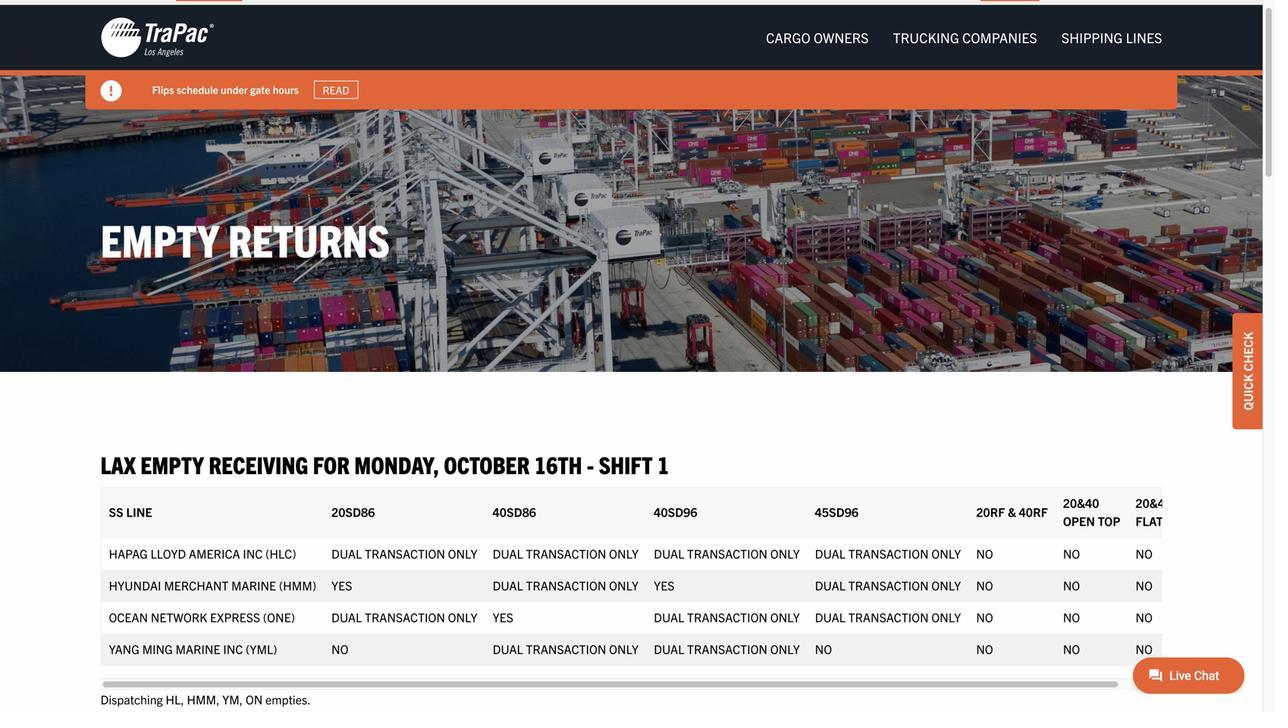 Task type: locate. For each thing, give the bounding box(es) containing it.
20&40 up flat
[[1136, 496, 1172, 511]]

0 horizontal spatial marine
[[176, 642, 220, 657]]

cargo owners link
[[754, 22, 881, 53]]

america
[[189, 546, 240, 562]]

hmm,
[[187, 692, 220, 708]]

0 vertical spatial marine
[[231, 578, 276, 594]]

ym,
[[222, 692, 243, 708]]

trucking
[[893, 29, 959, 46]]

empty returns
[[100, 211, 390, 267]]

marine up express
[[231, 578, 276, 594]]

20sd86
[[331, 505, 375, 520]]

hyundai
[[109, 578, 161, 594]]

&
[[1008, 505, 1016, 520]]

lloyd
[[151, 546, 186, 562]]

yes
[[331, 578, 352, 594], [654, 578, 675, 594], [493, 610, 513, 625]]

empties.
[[265, 692, 311, 708]]

cargo
[[766, 29, 811, 46]]

hyundai merchant marine (hmm)
[[109, 578, 316, 594]]

1 20&40 from the left
[[1063, 496, 1099, 511]]

cargo owners
[[766, 29, 869, 46]]

inc for (hlc)
[[243, 546, 263, 562]]

2 20&40 from the left
[[1136, 496, 1172, 511]]

1 vertical spatial marine
[[176, 642, 220, 657]]

lax empty receiving           for monday, october 16th              - shift 1
[[100, 450, 669, 479]]

1 horizontal spatial 20&40
[[1136, 496, 1172, 511]]

marine
[[231, 578, 276, 594], [176, 642, 220, 657]]

check
[[1240, 332, 1255, 372]]

quick check
[[1240, 332, 1255, 411]]

20&40 inside 20&40 open top
[[1063, 496, 1099, 511]]

(one)
[[263, 610, 295, 625]]

companies
[[962, 29, 1037, 46]]

dual transaction only
[[331, 546, 478, 562], [493, 546, 639, 562], [654, 546, 800, 562], [815, 546, 961, 562], [493, 578, 639, 594], [815, 578, 961, 594], [331, 610, 478, 625], [654, 610, 800, 625], [815, 610, 961, 625], [493, 642, 639, 657], [654, 642, 800, 657]]

0 vertical spatial inc
[[243, 546, 263, 562]]

menu bar containing cargo owners
[[754, 22, 1175, 53]]

banner
[[0, 5, 1274, 110]]

0 horizontal spatial 20&40
[[1063, 496, 1099, 511]]

1 horizontal spatial yes
[[493, 610, 513, 625]]

for
[[313, 450, 350, 479]]

0 horizontal spatial yes
[[331, 578, 352, 594]]

menu bar
[[754, 22, 1175, 53]]

flips
[[152, 83, 174, 96]]

only
[[448, 546, 478, 562], [609, 546, 639, 562], [770, 546, 800, 562], [932, 546, 961, 562], [609, 578, 639, 594], [932, 578, 961, 594], [448, 610, 478, 625], [770, 610, 800, 625], [932, 610, 961, 625], [609, 642, 639, 657], [770, 642, 800, 657]]

20&40 up "open" at the bottom right
[[1063, 496, 1099, 511]]

monday,
[[354, 450, 439, 479]]

(hlc)
[[265, 546, 296, 562]]

1
[[658, 450, 669, 479]]

20&40 inside 20&40 flat rack
[[1136, 496, 1172, 511]]

ming
[[142, 642, 173, 657]]

1 horizontal spatial marine
[[231, 578, 276, 594]]

no
[[976, 546, 993, 562], [1063, 546, 1080, 562], [1136, 546, 1153, 562], [976, 578, 993, 594], [1063, 578, 1080, 594], [1136, 578, 1153, 594], [976, 610, 993, 625], [1063, 610, 1080, 625], [1136, 610, 1153, 625], [331, 642, 349, 657], [815, 642, 832, 657], [976, 642, 993, 657], [1063, 642, 1080, 657], [1136, 642, 1153, 657]]

20&40
[[1063, 496, 1099, 511], [1136, 496, 1172, 511]]

flips schedule under gate hours
[[152, 83, 299, 96]]

flat
[[1136, 514, 1163, 529]]

1 vertical spatial inc
[[223, 642, 243, 657]]

los angeles image
[[100, 16, 214, 59]]

lines
[[1126, 29, 1162, 46]]

on
[[246, 692, 263, 708]]

inc left (yml)
[[223, 642, 243, 657]]

rack
[[1166, 514, 1197, 529]]

transaction
[[365, 546, 445, 562], [526, 546, 606, 562], [687, 546, 768, 562], [848, 546, 929, 562], [526, 578, 606, 594], [848, 578, 929, 594], [365, 610, 445, 625], [687, 610, 768, 625], [848, 610, 929, 625], [526, 642, 606, 657], [687, 642, 768, 657]]

inc
[[243, 546, 263, 562], [223, 642, 243, 657]]

inc left (hlc)
[[243, 546, 263, 562]]

shipping
[[1062, 29, 1123, 46]]

returns
[[228, 211, 390, 267]]

2 horizontal spatial yes
[[654, 578, 675, 594]]

marine down ocean network express (one)
[[176, 642, 220, 657]]

dual
[[331, 546, 362, 562], [493, 546, 523, 562], [654, 546, 684, 562], [815, 546, 846, 562], [493, 578, 523, 594], [815, 578, 846, 594], [331, 610, 362, 625], [654, 610, 684, 625], [815, 610, 846, 625], [493, 642, 523, 657], [654, 642, 684, 657]]

empty
[[100, 211, 219, 267]]

shipping lines link
[[1050, 22, 1175, 53]]



Task type: describe. For each thing, give the bounding box(es) containing it.
(hmm)
[[279, 578, 316, 594]]

read
[[323, 83, 349, 97]]

read link
[[314, 81, 358, 99]]

ocean
[[109, 610, 148, 625]]

hours
[[273, 83, 299, 96]]

ss line
[[109, 505, 152, 520]]

quick check link
[[1233, 313, 1263, 430]]

solid image
[[100, 80, 122, 102]]

under
[[221, 83, 248, 96]]

20&40 flat rack
[[1136, 496, 1197, 529]]

(yml)
[[246, 642, 277, 657]]

lax
[[100, 450, 136, 479]]

network
[[151, 610, 207, 625]]

20&40 open top
[[1063, 496, 1121, 529]]

16th
[[534, 450, 582, 479]]

hl,
[[166, 692, 184, 708]]

hapag
[[109, 546, 148, 562]]

hapag lloyd america inc (hlc)
[[109, 546, 296, 562]]

menu bar inside banner
[[754, 22, 1175, 53]]

marine for inc
[[176, 642, 220, 657]]

quick
[[1240, 375, 1255, 411]]

express
[[210, 610, 260, 625]]

line
[[126, 505, 152, 520]]

top
[[1098, 514, 1121, 529]]

ocean network express (one)
[[109, 610, 295, 625]]

40sd96
[[654, 505, 697, 520]]

gate
[[250, 83, 270, 96]]

merchant
[[164, 578, 229, 594]]

empty
[[141, 450, 204, 479]]

marine for (hmm)
[[231, 578, 276, 594]]

trucking companies link
[[881, 22, 1050, 53]]

20&40 for open
[[1063, 496, 1099, 511]]

45sd96
[[815, 505, 859, 520]]

yang ming marine inc (yml)
[[109, 642, 277, 657]]

shipping lines
[[1062, 29, 1162, 46]]

20&40 for flat
[[1136, 496, 1172, 511]]

shift
[[599, 450, 653, 479]]

trucking companies
[[893, 29, 1037, 46]]

20rf
[[976, 505, 1005, 520]]

40rf
[[1019, 505, 1048, 520]]

owners
[[814, 29, 869, 46]]

-
[[587, 450, 594, 479]]

open
[[1063, 514, 1095, 529]]

inc for (yml)
[[223, 642, 243, 657]]

receiving
[[209, 450, 308, 479]]

40sd86
[[493, 505, 536, 520]]

yang
[[109, 642, 140, 657]]

dispatching
[[100, 692, 163, 708]]

schedule
[[177, 83, 218, 96]]

ss
[[109, 505, 123, 520]]

20rf & 40rf
[[976, 505, 1048, 520]]

banner containing cargo owners
[[0, 5, 1274, 110]]

dispatching hl, hmm, ym, on empties.
[[100, 692, 311, 708]]

october
[[444, 450, 530, 479]]



Task type: vqa. For each thing, say whether or not it's contained in the screenshot.


